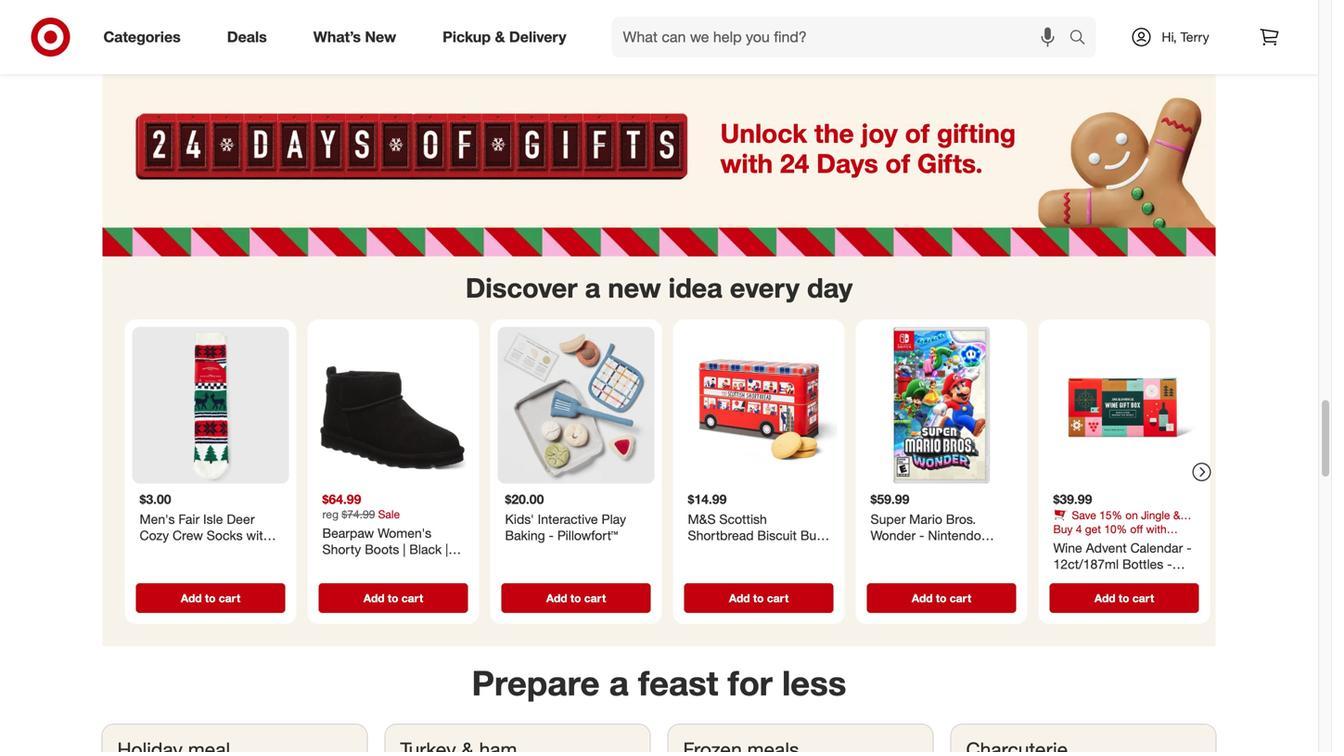 Task type: describe. For each thing, give the bounding box(es) containing it.
unlock the joy of gifting with 24 days of gifts.
[[720, 117, 1016, 179]]

jingle inside wine advent calendar - 12ct/187ml bottles - jingle & mingle™
[[1053, 573, 1087, 589]]

day
[[807, 271, 853, 304]]

1 add to cart from the left
[[181, 592, 240, 605]]

6 add to cart from the left
[[1095, 592, 1154, 605]]

add to cart button for $14.99 m&s scottish shortbread biscuit bus tin - 17.64oz
[[684, 584, 834, 613]]

shorty
[[322, 541, 361, 558]]

m&s
[[688, 511, 716, 528]]

cart for $20.00 kids' interactive play baking - pillowfort™
[[584, 592, 606, 605]]

prepare
[[472, 663, 600, 704]]

bearpaw women's shorty boots | black  | size 7 image
[[315, 327, 472, 484]]

1 to from the left
[[205, 592, 216, 605]]

discover a new idea every day
[[466, 271, 853, 304]]

hi, terry
[[1162, 29, 1209, 45]]

idea
[[669, 271, 723, 304]]

& inside 'pickup & delivery' link
[[495, 28, 505, 46]]

reg
[[322, 508, 339, 522]]

& inside wine advent calendar - 12ct/187ml bottles - jingle & mingle™
[[1091, 573, 1099, 589]]

- inside $14.99 m&s scottish shortbread biscuit bus tin - 17.64oz
[[709, 544, 714, 560]]

women's
[[378, 525, 432, 541]]

categories
[[103, 28, 181, 46]]

6 to from the left
[[1119, 592, 1129, 605]]

mingle™
[[1103, 573, 1149, 589]]

super
[[871, 511, 906, 528]]

kids' interactive play baking - pillowfort™ image
[[498, 327, 655, 484]]

12ct/187ml
[[1053, 556, 1119, 573]]

boots
[[365, 541, 399, 558]]

6 add to cart button from the left
[[1050, 584, 1199, 613]]

baking
[[505, 528, 545, 544]]

add for $14.99 m&s scottish shortbread biscuit bus tin - 17.64oz
[[729, 592, 750, 605]]

& inside save 15% on jingle & wingle wine gift sets
[[1173, 509, 1180, 522]]

a for prepare
[[609, 663, 629, 704]]

kids'
[[505, 511, 534, 528]]

bottles
[[1122, 556, 1164, 573]]

terry
[[1181, 29, 1209, 45]]

m&s scottish shortbread biscuit bus tin - 17.64oz image
[[680, 327, 837, 484]]

wine inside wine advent calendar - 12ct/187ml bottles - jingle & mingle™
[[1053, 540, 1082, 556]]

size
[[322, 558, 347, 574]]

carousel region
[[103, 256, 1216, 647]]

add for $20.00 kids' interactive play baking - pillowfort™
[[546, 592, 567, 605]]

add for $59.99 super mario bros. wonder - nintendo switch
[[912, 592, 933, 605]]

$39.99
[[1053, 491, 1092, 508]]

save
[[1072, 509, 1096, 522]]

calendar
[[1131, 540, 1183, 556]]

$64.99
[[322, 491, 361, 508]]

add to cart button for $20.00 kids' interactive play baking - pillowfort™
[[501, 584, 651, 613]]

add to cart for $64.99 reg $74.99 sale bearpaw women's shorty boots | black  | size 7
[[364, 592, 423, 605]]

24
[[780, 147, 809, 179]]

deals
[[227, 28, 267, 46]]

24 days of gifts image
[[103, 67, 1216, 257]]

gifting
[[937, 117, 1016, 149]]

search
[[1061, 30, 1105, 48]]

new
[[365, 28, 396, 46]]

feast
[[638, 663, 718, 704]]

super mario bros. wonder - nintendo switch image
[[863, 327, 1020, 484]]

cart for $64.99 reg $74.99 sale bearpaw women's shorty boots | black  | size 7
[[401, 592, 423, 605]]

bros.
[[946, 511, 976, 528]]

pickup
[[443, 28, 491, 46]]

bus
[[800, 528, 823, 544]]

new
[[608, 271, 661, 304]]

to for $14.99 m&s scottish shortbread biscuit bus tin - 17.64oz
[[753, 592, 764, 605]]

wonder
[[871, 528, 916, 544]]

shortbread
[[688, 528, 754, 544]]

switch
[[871, 544, 910, 560]]

delivery
[[509, 28, 566, 46]]

cart for $14.99 m&s scottish shortbread biscuit bus tin - 17.64oz
[[767, 592, 789, 605]]

$59.99 super mario bros. wonder - nintendo switch
[[871, 491, 981, 560]]



Task type: locate. For each thing, give the bounding box(es) containing it.
add to cart button for $64.99 reg $74.99 sale bearpaw women's shorty boots | black  | size 7
[[319, 584, 468, 613]]

2 add to cart from the left
[[364, 592, 423, 605]]

prepare a feast for less
[[472, 663, 847, 704]]

5 cart from the left
[[950, 592, 971, 605]]

0 vertical spatial &
[[495, 28, 505, 46]]

a inside region
[[585, 271, 600, 304]]

what's new
[[313, 28, 396, 46]]

$20.00
[[505, 491, 544, 508]]

men's fair isle deer cozy crew socks with gift card holder - wondershop™ white 6-12 image
[[132, 327, 289, 484]]

1 horizontal spatial a
[[609, 663, 629, 704]]

$14.99
[[688, 491, 727, 508]]

to for $20.00 kids' interactive play baking - pillowfort™
[[570, 592, 581, 605]]

add to cart button for $59.99 super mario bros. wonder - nintendo switch
[[867, 584, 1016, 613]]

nintendo
[[928, 528, 981, 544]]

5 add from the left
[[912, 592, 933, 605]]

add to cart button
[[136, 584, 285, 613], [319, 584, 468, 613], [501, 584, 651, 613], [684, 584, 834, 613], [867, 584, 1016, 613], [1050, 584, 1199, 613]]

add
[[181, 592, 202, 605], [364, 592, 385, 605], [546, 592, 567, 605], [729, 592, 750, 605], [912, 592, 933, 605], [1095, 592, 1116, 605]]

to for $64.99 reg $74.99 sale bearpaw women's shorty boots | black  | size 7
[[388, 592, 398, 605]]

less
[[782, 663, 847, 704]]

$64.99 reg $74.99 sale bearpaw women's shorty boots | black  | size 7
[[322, 491, 448, 574]]

wine down "wingle" in the right of the page
[[1053, 540, 1082, 556]]

1 horizontal spatial |
[[445, 541, 448, 558]]

5 add to cart button from the left
[[867, 584, 1016, 613]]

play
[[602, 511, 626, 528]]

&
[[495, 28, 505, 46], [1173, 509, 1180, 522], [1091, 573, 1099, 589]]

3 add to cart from the left
[[546, 592, 606, 605]]

cart
[[219, 592, 240, 605], [401, 592, 423, 605], [584, 592, 606, 605], [767, 592, 789, 605], [950, 592, 971, 605], [1133, 592, 1154, 605]]

- right bottles
[[1167, 556, 1172, 573]]

1 horizontal spatial &
[[1091, 573, 1099, 589]]

- right tin
[[709, 544, 714, 560]]

- right wonder
[[919, 528, 924, 544]]

- inside $59.99 super mario bros. wonder - nintendo switch
[[919, 528, 924, 544]]

pillowfort™
[[557, 528, 618, 544]]

1 cart from the left
[[219, 592, 240, 605]]

4 to from the left
[[753, 592, 764, 605]]

add to cart for $59.99 super mario bros. wonder - nintendo switch
[[912, 592, 971, 605]]

| right black
[[445, 541, 448, 558]]

a for discover
[[585, 271, 600, 304]]

scottish
[[719, 511, 767, 528]]

unlock
[[720, 117, 807, 149]]

1 vertical spatial &
[[1173, 509, 1180, 522]]

0 horizontal spatial |
[[403, 541, 406, 558]]

5 to from the left
[[936, 592, 947, 605]]

1 vertical spatial a
[[609, 663, 629, 704]]

What can we help you find? suggestions appear below search field
[[612, 17, 1074, 58]]

biscuit
[[757, 528, 797, 544]]

advent
[[1086, 540, 1127, 556]]

days
[[817, 147, 878, 179]]

2 vertical spatial &
[[1091, 573, 1099, 589]]

mario
[[909, 511, 942, 528]]

cart for $59.99 super mario bros. wonder - nintendo switch
[[950, 592, 971, 605]]

$3.00
[[140, 491, 171, 508]]

gift
[[1118, 522, 1134, 536]]

0 horizontal spatial &
[[495, 28, 505, 46]]

$59.99
[[871, 491, 910, 508]]

$74.99
[[342, 508, 375, 522]]

of right days
[[886, 147, 910, 179]]

add to cart
[[181, 592, 240, 605], [364, 592, 423, 605], [546, 592, 606, 605], [729, 592, 789, 605], [912, 592, 971, 605], [1095, 592, 1154, 605]]

wine inside save 15% on jingle & wingle wine gift sets
[[1090, 522, 1115, 536]]

what's
[[313, 28, 361, 46]]

3 add from the left
[[546, 592, 567, 605]]

of right joy
[[905, 117, 930, 149]]

jingle inside save 15% on jingle & wingle wine gift sets
[[1141, 509, 1170, 522]]

& right "sets"
[[1173, 509, 1180, 522]]

1 vertical spatial jingle
[[1053, 573, 1087, 589]]

& right pickup
[[495, 28, 505, 46]]

- right calendar
[[1187, 540, 1192, 556]]

- right the baking
[[549, 528, 554, 544]]

gifts.
[[917, 147, 983, 179]]

$20.00 kids' interactive play baking - pillowfort™
[[505, 491, 626, 544]]

5 add to cart from the left
[[912, 592, 971, 605]]

0 horizontal spatial jingle
[[1053, 573, 1087, 589]]

hi,
[[1162, 29, 1177, 45]]

0 vertical spatial jingle
[[1141, 509, 1170, 522]]

wine up advent
[[1090, 522, 1115, 536]]

deals link
[[211, 17, 290, 58]]

4 add to cart from the left
[[729, 592, 789, 605]]

tin
[[688, 544, 706, 560]]

2 | from the left
[[445, 541, 448, 558]]

15%
[[1099, 509, 1122, 522]]

1 horizontal spatial wine
[[1090, 522, 1115, 536]]

0 horizontal spatial wine
[[1053, 540, 1082, 556]]

search button
[[1061, 17, 1105, 61]]

1 add from the left
[[181, 592, 202, 605]]

1 | from the left
[[403, 541, 406, 558]]

sale
[[378, 508, 400, 522]]

every
[[730, 271, 800, 304]]

-
[[549, 528, 554, 544], [919, 528, 924, 544], [1187, 540, 1192, 556], [709, 544, 714, 560], [1167, 556, 1172, 573]]

1 horizontal spatial jingle
[[1141, 509, 1170, 522]]

1 add to cart button from the left
[[136, 584, 285, 613]]

add to cart for $20.00 kids' interactive play baking - pillowfort™
[[546, 592, 606, 605]]

3 cart from the left
[[584, 592, 606, 605]]

& left mingle™
[[1091, 573, 1099, 589]]

with
[[720, 147, 773, 179]]

what's new link
[[298, 17, 419, 58]]

wine advent calendar - 12ct/187ml bottles - jingle & mingle™ image
[[1046, 327, 1203, 484]]

jingle
[[1141, 509, 1170, 522], [1053, 573, 1087, 589]]

2 add to cart button from the left
[[319, 584, 468, 613]]

2 cart from the left
[[401, 592, 423, 605]]

6 cart from the left
[[1133, 592, 1154, 605]]

4 cart from the left
[[767, 592, 789, 605]]

a
[[585, 271, 600, 304], [609, 663, 629, 704]]

0 vertical spatial wine
[[1090, 522, 1115, 536]]

6 add from the left
[[1095, 592, 1116, 605]]

$14.99 m&s scottish shortbread biscuit bus tin - 17.64oz
[[688, 491, 823, 560]]

wine
[[1090, 522, 1115, 536], [1053, 540, 1082, 556]]

4 add from the left
[[729, 592, 750, 605]]

jingle right on
[[1141, 509, 1170, 522]]

a left 'feast'
[[609, 663, 629, 704]]

0 horizontal spatial a
[[585, 271, 600, 304]]

to
[[205, 592, 216, 605], [388, 592, 398, 605], [570, 592, 581, 605], [753, 592, 764, 605], [936, 592, 947, 605], [1119, 592, 1129, 605]]

a left the new at the left
[[585, 271, 600, 304]]

3 add to cart button from the left
[[501, 584, 651, 613]]

black
[[409, 541, 442, 558]]

categories link
[[88, 17, 204, 58]]

3 to from the left
[[570, 592, 581, 605]]

1 vertical spatial wine
[[1053, 540, 1082, 556]]

pickup & delivery
[[443, 28, 566, 46]]

interactive
[[538, 511, 598, 528]]

- inside $20.00 kids' interactive play baking - pillowfort™
[[549, 528, 554, 544]]

7
[[350, 558, 358, 574]]

save 15% on jingle & wingle wine gift sets
[[1053, 509, 1180, 536]]

2 to from the left
[[388, 592, 398, 605]]

jingle down advent
[[1053, 573, 1087, 589]]

the
[[814, 117, 854, 149]]

joy
[[861, 117, 898, 149]]

add to cart for $14.99 m&s scottish shortbread biscuit bus tin - 17.64oz
[[729, 592, 789, 605]]

wingle
[[1053, 522, 1087, 536]]

add for $64.99 reg $74.99 sale bearpaw women's shorty boots | black  | size 7
[[364, 592, 385, 605]]

of
[[905, 117, 930, 149], [886, 147, 910, 179]]

bearpaw
[[322, 525, 374, 541]]

pickup & delivery link
[[427, 17, 590, 58]]

| left black
[[403, 541, 406, 558]]

discover
[[466, 271, 578, 304]]

|
[[403, 541, 406, 558], [445, 541, 448, 558]]

on
[[1126, 509, 1138, 522]]

for
[[728, 663, 773, 704]]

$3.00 link
[[132, 327, 289, 580]]

2 add from the left
[[364, 592, 385, 605]]

17.64oz
[[718, 544, 764, 560]]

2 horizontal spatial &
[[1173, 509, 1180, 522]]

0 vertical spatial a
[[585, 271, 600, 304]]

sets
[[1137, 522, 1158, 536]]

wine advent calendar - 12ct/187ml bottles - jingle & mingle™
[[1053, 540, 1192, 589]]

to for $59.99 super mario bros. wonder - nintendo switch
[[936, 592, 947, 605]]

4 add to cart button from the left
[[684, 584, 834, 613]]



Task type: vqa. For each thing, say whether or not it's contained in the screenshot.
third 'to' from the right
yes



